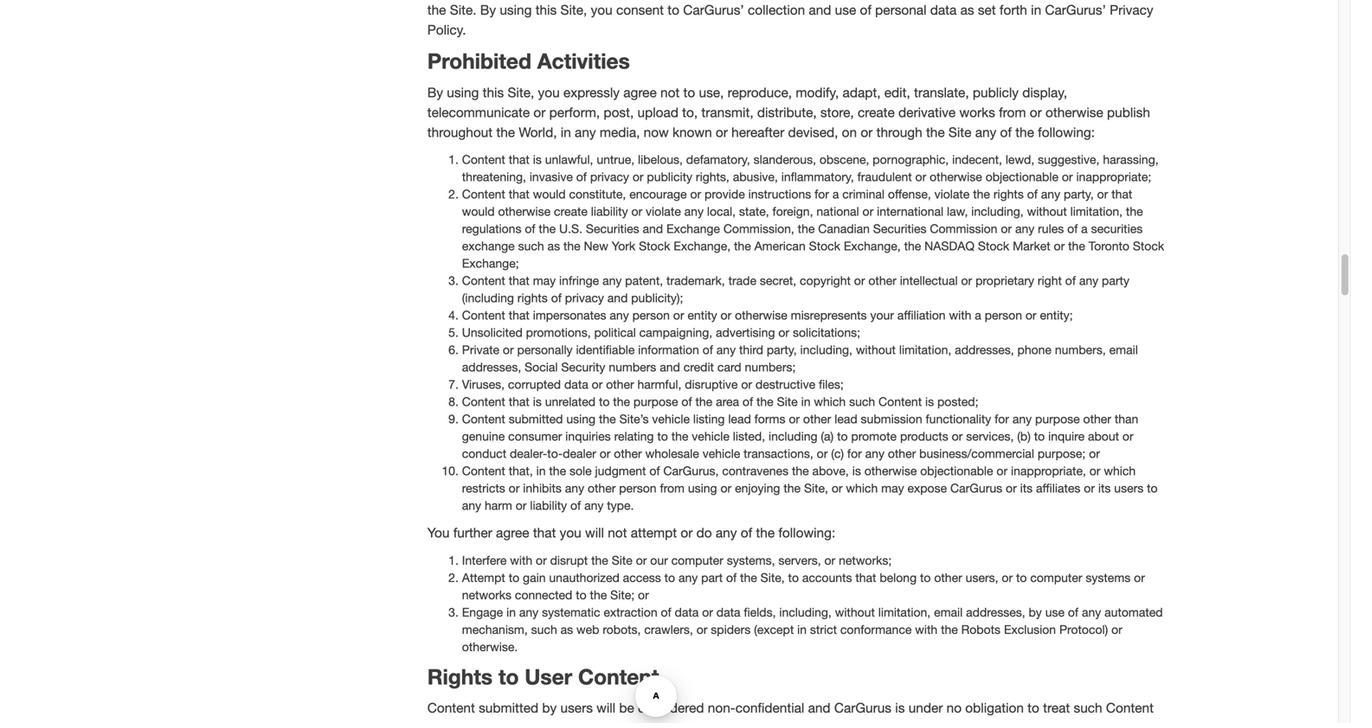 Task type: vqa. For each thing, say whether or not it's contained in the screenshot.
state,
yes



Task type: describe. For each thing, give the bounding box(es) containing it.
any left type.
[[585, 499, 604, 513]]

that,
[[509, 464, 533, 479]]

than
[[1115, 412, 1139, 427]]

conformance
[[841, 623, 912, 637]]

mechanism,
[[462, 623, 528, 637]]

cargurus,
[[664, 464, 719, 479]]

of down wholesale
[[650, 464, 660, 479]]

the up inquiries
[[599, 412, 616, 427]]

0 vertical spatial rights
[[994, 187, 1024, 202]]

and down encourage
[[643, 222, 663, 236]]

1 vertical spatial agree
[[496, 526, 530, 541]]

any down sole
[[565, 482, 585, 496]]

sole
[[570, 464, 592, 479]]

the up forms
[[757, 395, 774, 409]]

modify,
[[796, 85, 839, 100]]

the down international
[[904, 239, 922, 253]]

such up submission at the right bottom
[[849, 395, 876, 409]]

otherwise down promote
[[865, 464, 917, 479]]

0 horizontal spatial computer
[[672, 554, 724, 568]]

the up securities
[[1126, 205, 1144, 219]]

using inside by using this site, you expressly agree not to use, reproduce, modify, adapt, edit, translate, publicly display, telecommunicate or perform, post, upload to, transmit, distribute, store, create derivative works from or otherwise publish throughout the world, in any media, now known or hereafter devised, on or through the site any of the following:
[[447, 85, 479, 100]]

numbers
[[609, 360, 657, 375]]

of down sole
[[571, 499, 581, 513]]

site, inside interfere with or disrupt the site or our computer systems, servers, or networks; attempt to gain unauthorized access to any part of the site, to accounts that belong to other users, or to computer systems or networks connected to the site; or engage in any systematic extraction of data or data fields, including, without limitation, email addresses, by use of any automated mechanism, such as web robots, crawlers, or spiders (except in strict conformance with the robots exclusion protocol) or otherwise.
[[761, 571, 785, 585]]

will inside content submitted by users will be considered non-confidential and cargurus is under no obligation to treat such content as confidential or proprietary information. without limiting the foregoing, cargurus reserves the right to use the content as i
[[597, 701, 616, 717]]

person up phone
[[985, 308, 1023, 323]]

you for that
[[560, 526, 582, 541]]

crawlers,
[[645, 623, 693, 637]]

1 vertical spatial addresses,
[[462, 360, 521, 375]]

create inside 'content that is unlawful, untrue, libelous, defamatory, slanderous, obscene, pornographic, indecent, lewd, suggestive, harassing, threatening, invasive of privacy or publicity rights, abusive, inflammatory, fraudulent or otherwise objectionable or inappropriate; content that would constitute, encourage or provide instructions for a criminal offense, violate the rights of any party, or that would otherwise create liability or violate any local, state, foreign, national or international law, including, without limitation, the regulations of the u.s. securities and exchange commission, the canadian securities commission or any rules of a securities exchange such as the new york stock exchange, the american stock exchange, the nasdaq stock market or the toronto stock exchange; content that may infringe any patent, trademark, trade secret, copyright or other intellectual or proprietary right of any party (including rights of privacy and publicity); content that impersonates any person or entity or otherwise misrepresents your affiliation with a person or entity; unsolicited promotions, political campaigning, advertising or solicitations; private or personally identifiable information of any third party, including, without limitation, addresses, phone numbers, email addresses, social security numbers and credit card numbers; viruses, corrupted data or other harmful, disruptive or destructive files; content that is unrelated to the purpose of the area of the site in which such content is posted; content submitted using the site's vehicle listing lead forms or other lead submission functionality for any purpose other than genuine consumer inquiries relating to the vehicle listed, including (a) to promote products or services, (b) to inquire about or conduct dealer-to-dealer or other wholesale vehicle transactions, or (c) for any other business/commercial purpose; or content that, in the sole judgment of cargurus, contravenes the above, is otherwise objectionable or inappropriate, or which restricts or inhibits any other person from using or enjoying the site, or which may expose cargurus or its affiliates or its users to any harm or liability of any type.'
[[554, 205, 588, 219]]

any up the 'protocol)'
[[1082, 606, 1102, 620]]

systematic
[[542, 606, 600, 620]]

0 vertical spatial liability
[[591, 205, 628, 219]]

strict
[[810, 623, 837, 637]]

0 vertical spatial limitation,
[[1071, 205, 1123, 219]]

is down corrupted in the left of the page
[[533, 395, 542, 409]]

of up the 'protocol)'
[[1068, 606, 1079, 620]]

that down exchange; in the top of the page
[[509, 274, 530, 288]]

that up threatening, on the top left of page
[[509, 153, 530, 167]]

new
[[584, 239, 609, 253]]

2 lead from the left
[[835, 412, 858, 427]]

proprietary inside 'content that is unlawful, untrue, libelous, defamatory, slanderous, obscene, pornographic, indecent, lewd, suggestive, harassing, threatening, invasive of privacy or publicity rights, abusive, inflammatory, fraudulent or otherwise objectionable or inappropriate; content that would constitute, encourage or provide instructions for a criminal offense, violate the rights of any party, or that would otherwise create liability or violate any local, state, foreign, national or international law, including, without limitation, the regulations of the u.s. securities and exchange commission, the canadian securities commission or any rules of a securities exchange such as the new york stock exchange, the american stock exchange, the nasdaq stock market or the toronto stock exchange; content that may infringe any patent, trademark, trade secret, copyright or other intellectual or proprietary right of any party (including rights of privacy and publicity); content that impersonates any person or entity or otherwise misrepresents your affiliation with a person or entity; unsolicited promotions, political campaigning, advertising or solicitations; private or personally identifiable information of any third party, including, without limitation, addresses, phone numbers, email addresses, social security numbers and credit card numbers; viruses, corrupted data or other harmful, disruptive or destructive files; content that is unrelated to the purpose of the area of the site in which such content is posted; content submitted using the site's vehicle listing lead forms or other lead submission functionality for any purpose other than genuine consumer inquiries relating to the vehicle listed, including (a) to promote products or services, (b) to inquire about or conduct dealer-to-dealer or other wholesale vehicle transactions, or (c) for any other business/commercial purpose; or content that, in the sole judgment of cargurus, contravenes the above, is otherwise objectionable or inappropriate, or which restricts or inhibits any other person from using or enjoying the site, or which may expose cargurus or its affiliates or its users to any harm or liability of any type.'
[[976, 274, 1035, 288]]

0 horizontal spatial not
[[608, 526, 627, 541]]

web
[[577, 623, 600, 637]]

untrue,
[[597, 153, 635, 167]]

of right part in the right of the page
[[726, 571, 737, 585]]

0 vertical spatial purpose
[[634, 395, 678, 409]]

2 securities from the left
[[874, 222, 927, 236]]

harm
[[485, 499, 512, 513]]

1 horizontal spatial may
[[882, 482, 904, 496]]

inquiries
[[566, 430, 611, 444]]

known
[[673, 125, 712, 140]]

1 vertical spatial vehicle
[[692, 430, 730, 444]]

identifiable
[[576, 343, 635, 357]]

1 lead from the left
[[728, 412, 751, 427]]

in down the destructive
[[801, 395, 811, 409]]

email inside 'content that is unlawful, untrue, libelous, defamatory, slanderous, obscene, pornographic, indecent, lewd, suggestive, harassing, threatening, invasive of privacy or publicity rights, abusive, inflammatory, fraudulent or otherwise objectionable or inappropriate; content that would constitute, encourage or provide instructions for a criminal offense, violate the rights of any party, or that would otherwise create liability or violate any local, state, foreign, national or international law, including, without limitation, the regulations of the u.s. securities and exchange commission, the canadian securities commission or any rules of a securities exchange such as the new york stock exchange, the american stock exchange, the nasdaq stock market or the toronto stock exchange; content that may infringe any patent, trademark, trade secret, copyright or other intellectual or proprietary right of any party (including rights of privacy and publicity); content that impersonates any person or entity or otherwise misrepresents your affiliation with a person or entity; unsolicited promotions, political campaigning, advertising or solicitations; private or personally identifiable information of any third party, including, without limitation, addresses, phone numbers, email addresses, social security numbers and credit card numbers; viruses, corrupted data or other harmful, disruptive or destructive files; content that is unrelated to the purpose of the area of the site in which such content is posted; content submitted using the site's vehicle listing lead forms or other lead submission functionality for any purpose other than genuine consumer inquiries relating to the vehicle listed, including (a) to promote products or services, (b) to inquire about or conduct dealer-to-dealer or other wholesale vehicle transactions, or (c) for any other business/commercial purpose; or content that, in the sole judgment of cargurus, contravenes the above, is otherwise objectionable or inappropriate, or which restricts or inhibits any other person from using or enjoying the site, or which may expose cargurus or its affiliates or its users to any harm or liability of any type.'
[[1110, 343, 1138, 357]]

type.
[[607, 499, 634, 513]]

transactions,
[[744, 447, 814, 461]]

content submitted by users will be considered non-confidential and cargurus is under no obligation to treat such content as confidential or proprietary information. without limiting the foregoing, cargurus reserves the right to use the content as i
[[428, 701, 1166, 724]]

of right area
[[743, 395, 753, 409]]

foregoing,
[[795, 721, 855, 724]]

of down unlawful,
[[576, 170, 587, 184]]

the down foreign, at right
[[798, 222, 815, 236]]

and down "patent,"
[[608, 291, 628, 305]]

hereafter
[[732, 125, 785, 140]]

2 vertical spatial vehicle
[[703, 447, 741, 461]]

other inside interfere with or disrupt the site or our computer systems, servers, or networks; attempt to gain unauthorized access to any part of the site, to accounts that belong to other users, or to computer systems or networks connected to the site; or engage in any systematic extraction of data or data fields, including, without limitation, email addresses, by use of any automated mechanism, such as web robots, crawlers, or spiders (except in strict conformance with the robots exclusion protocol) or otherwise.
[[935, 571, 963, 585]]

rights
[[428, 664, 493, 690]]

by inside content submitted by users will be considered non-confidential and cargurus is under no obligation to treat such content as confidential or proprietary information. without limiting the foregoing, cargurus reserves the right to use the content as i
[[542, 701, 557, 717]]

following: inside by using this site, you expressly agree not to use, reproduce, modify, adapt, edit, translate, publicly display, telecommunicate or perform, post, upload to, transmit, distribute, store, create derivative works from or otherwise publish throughout the world, in any media, now known or hereafter devised, on or through the site any of the following:
[[1038, 125, 1095, 140]]

the down systems, at the bottom of page
[[740, 571, 757, 585]]

publicity);
[[631, 291, 684, 305]]

distribute,
[[758, 105, 817, 120]]

that up disrupt
[[533, 526, 556, 541]]

any up rules
[[1041, 187, 1061, 202]]

2 vertical spatial a
[[975, 308, 982, 323]]

of right rules
[[1068, 222, 1078, 236]]

1 vertical spatial purpose
[[1036, 412, 1080, 427]]

the down to-
[[549, 464, 566, 479]]

the up systems, at the bottom of page
[[756, 526, 775, 541]]

systems
[[1086, 571, 1131, 585]]

toronto
[[1089, 239, 1130, 253]]

the down u.s.
[[564, 239, 581, 253]]

1 vertical spatial without
[[856, 343, 896, 357]]

(c)
[[831, 447, 844, 461]]

non-
[[708, 701, 736, 717]]

limitation, inside interfere with or disrupt the site or our computer systems, servers, or networks; attempt to gain unauthorized access to any part of the site, to accounts that belong to other users, or to computer systems or networks connected to the site; or engage in any systematic extraction of data or data fields, including, without limitation, email addresses, by use of any automated mechanism, such as web robots, crawlers, or spiders (except in strict conformance with the robots exclusion protocol) or otherwise.
[[879, 606, 931, 620]]

any left party
[[1080, 274, 1099, 288]]

0 horizontal spatial following:
[[779, 526, 836, 541]]

genuine
[[462, 430, 505, 444]]

constitute,
[[569, 187, 626, 202]]

3 stock from the left
[[978, 239, 1010, 253]]

local,
[[707, 205, 736, 219]]

with inside 'content that is unlawful, untrue, libelous, defamatory, slanderous, obscene, pornographic, indecent, lewd, suggestive, harassing, threatening, invasive of privacy or publicity rights, abusive, inflammatory, fraudulent or otherwise objectionable or inappropriate; content that would constitute, encourage or provide instructions for a criminal offense, violate the rights of any party, or that would otherwise create liability or violate any local, state, foreign, national or international law, including, without limitation, the regulations of the u.s. securities and exchange commission, the canadian securities commission or any rules of a securities exchange such as the new york stock exchange, the american stock exchange, the nasdaq stock market or the toronto stock exchange; content that may infringe any patent, trademark, trade secret, copyright or other intellectual or proprietary right of any party (including rights of privacy and publicity); content that impersonates any person or entity or otherwise misrepresents your affiliation with a person or entity; unsolicited promotions, political campaigning, advertising or solicitations; private or personally identifiable information of any third party, including, without limitation, addresses, phone numbers, email addresses, social security numbers and credit card numbers; viruses, corrupted data or other harmful, disruptive or destructive files; content that is unrelated to the purpose of the area of the site in which such content is posted; content submitted using the site's vehicle listing lead forms or other lead submission functionality for any purpose other than genuine consumer inquiries relating to the vehicle listed, including (a) to promote products or services, (b) to inquire about or conduct dealer-to-dealer or other wholesale vehicle transactions, or (c) for any other business/commercial purpose; or content that, in the sole judgment of cargurus, contravenes the above, is otherwise objectionable or inappropriate, or which restricts or inhibits any other person from using or enjoying the site, or which may expose cargurus or its affiliates or its users to any harm or liability of any type.'
[[949, 308, 972, 323]]

and down 'information'
[[660, 360, 680, 375]]

0 horizontal spatial a
[[833, 187, 839, 202]]

the left u.s.
[[539, 222, 556, 236]]

of down disruptive
[[682, 395, 692, 409]]

0 vertical spatial addresses,
[[955, 343, 1014, 357]]

2 horizontal spatial for
[[995, 412, 1010, 427]]

interfere with or disrupt the site or our computer systems, servers, or networks; attempt to gain unauthorized access to any part of the site, to accounts that belong to other users, or to computer systems or networks connected to the site; or engage in any systematic extraction of data or data fields, including, without limitation, email addresses, by use of any automated mechanism, such as web robots, crawlers, or spiders (except in strict conformance with the robots exclusion protocol) or otherwise.
[[462, 554, 1163, 654]]

rights,
[[696, 170, 730, 184]]

email inside interfere with or disrupt the site or our computer systems, servers, or networks; attempt to gain unauthorized access to any part of the site, to accounts that belong to other users, or to computer systems or networks connected to the site; or engage in any systematic extraction of data or data fields, including, without limitation, email addresses, by use of any automated mechanism, such as web robots, crawlers, or spiders (except in strict conformance with the robots exclusion protocol) or otherwise.
[[934, 606, 963, 620]]

any up political
[[610, 308, 629, 323]]

information.
[[602, 721, 673, 724]]

any down perform,
[[575, 125, 596, 140]]

dealer
[[563, 447, 596, 461]]

indecent,
[[953, 153, 1003, 167]]

0 vertical spatial including,
[[972, 205, 1024, 219]]

otherwise up regulations
[[498, 205, 551, 219]]

as inside interfere with or disrupt the site or our computer systems, servers, or networks; attempt to gain unauthorized access to any part of the site, to accounts that belong to other users, or to computer systems or networks connected to the site; or engage in any systematic extraction of data or data fields, including, without limitation, email addresses, by use of any automated mechanism, such as web robots, crawlers, or spiders (except in strict conformance with the robots exclusion protocol) or otherwise.
[[561, 623, 573, 637]]

person down 'judgment'
[[619, 482, 657, 496]]

of right regulations
[[525, 222, 536, 236]]

trade
[[729, 274, 757, 288]]

on
[[842, 125, 857, 140]]

the left robots
[[941, 623, 958, 637]]

0 vertical spatial may
[[533, 274, 556, 288]]

business/commercial
[[920, 447, 1035, 461]]

upload
[[638, 105, 679, 120]]

1 vertical spatial using
[[567, 412, 596, 427]]

unlawful,
[[545, 153, 594, 167]]

any up exchange on the top
[[685, 205, 704, 219]]

0 vertical spatial without
[[1027, 205, 1067, 219]]

judgment
[[595, 464, 646, 479]]

1 vertical spatial confidential
[[445, 721, 514, 724]]

purpose;
[[1038, 447, 1086, 461]]

including
[[769, 430, 818, 444]]

person down publicity);
[[633, 308, 670, 323]]

any down connected
[[519, 606, 539, 620]]

the up listing
[[696, 395, 713, 409]]

prohibited activities
[[428, 48, 630, 74]]

1 vertical spatial including,
[[801, 343, 853, 357]]

do
[[697, 526, 712, 541]]

patent,
[[625, 274, 663, 288]]

dealer-
[[510, 447, 547, 461]]

expose
[[908, 482, 947, 496]]

by
[[428, 85, 443, 100]]

is right above,
[[853, 464, 861, 479]]

in left strict
[[798, 623, 807, 637]]

of up crawlers,
[[661, 606, 672, 620]]

0 vertical spatial objectionable
[[986, 170, 1059, 184]]

canadian
[[818, 222, 870, 236]]

the up wholesale
[[672, 430, 689, 444]]

activities
[[538, 48, 630, 74]]

is inside content submitted by users will be considered non-confidential and cargurus is under no obligation to treat such content as confidential or proprietary information. without limiting the foregoing, cargurus reserves the right to use the content as i
[[896, 701, 905, 717]]

to,
[[682, 105, 698, 120]]

third
[[739, 343, 764, 357]]

such right exchange in the left of the page
[[518, 239, 544, 253]]

expressly
[[564, 85, 620, 100]]

2 horizontal spatial using
[[688, 482, 717, 496]]

other down numbers
[[606, 378, 634, 392]]

belong
[[880, 571, 917, 585]]

exchange
[[462, 239, 515, 253]]

other up about on the bottom right of page
[[1084, 412, 1112, 427]]

0 horizontal spatial rights
[[518, 291, 548, 305]]

of up the impersonates
[[551, 291, 562, 305]]

(including
[[462, 291, 514, 305]]

2 vertical spatial cargurus
[[859, 721, 916, 724]]

card
[[718, 360, 742, 375]]

to inside by using this site, you expressly agree not to use, reproduce, modify, adapt, edit, translate, publicly display, telecommunicate or perform, post, upload to, transmit, distribute, store, create derivative works from or otherwise publish throughout the world, in any media, now known or hereafter devised, on or through the site any of the following:
[[684, 85, 696, 100]]

use,
[[699, 85, 724, 100]]

otherwise down indecent,
[[930, 170, 983, 184]]

use inside interfere with or disrupt the site or our computer systems, servers, or networks; attempt to gain unauthorized access to any part of the site, to accounts that belong to other users, or to computer systems or networks connected to the site; or engage in any systematic extraction of data or data fields, including, without limitation, email addresses, by use of any automated mechanism, such as web robots, crawlers, or spiders (except in strict conformance with the robots exclusion protocol) or otherwise.
[[1046, 606, 1065, 620]]

prohibited
[[428, 48, 532, 74]]

copyright
[[800, 274, 851, 288]]

the down the "transactions,"
[[792, 464, 809, 479]]

0 horizontal spatial would
[[462, 205, 495, 219]]

nasdaq
[[925, 239, 975, 253]]

0 vertical spatial which
[[814, 395, 846, 409]]

devised,
[[788, 125, 839, 140]]

the left "world,"
[[496, 125, 515, 140]]

2 vertical spatial which
[[846, 482, 878, 496]]

1 vertical spatial computer
[[1031, 571, 1083, 585]]

any up (b)
[[1013, 412, 1032, 427]]

by inside interfere with or disrupt the site or our computer systems, servers, or networks; attempt to gain unauthorized access to any part of the site, to accounts that belong to other users, or to computer systems or networks connected to the site; or engage in any systematic extraction of data or data fields, including, without limitation, email addresses, by use of any automated mechanism, such as web robots, crawlers, or spiders (except in strict conformance with the robots exclusion protocol) or otherwise.
[[1029, 606, 1042, 620]]

from inside 'content that is unlawful, untrue, libelous, defamatory, slanderous, obscene, pornographic, indecent, lewd, suggestive, harassing, threatening, invasive of privacy or publicity rights, abusive, inflammatory, fraudulent or otherwise objectionable or inappropriate; content that would constitute, encourage or provide instructions for a criminal offense, violate the rights of any party, or that would otherwise create liability or violate any local, state, foreign, national or international law, including, without limitation, the regulations of the u.s. securities and exchange commission, the canadian securities commission or any rules of a securities exchange such as the new york stock exchange, the american stock exchange, the nasdaq stock market or the toronto stock exchange; content that may infringe any patent, trademark, trade secret, copyright or other intellectual or proprietary right of any party (including rights of privacy and publicity); content that impersonates any person or entity or otherwise misrepresents your affiliation with a person or entity; unsolicited promotions, political campaigning, advertising or solicitations; private or personally identifiable information of any third party, including, without limitation, addresses, phone numbers, email addresses, social security numbers and credit card numbers; viruses, corrupted data or other harmful, disruptive or destructive files; content that is unrelated to the purpose of the area of the site in which such content is posted; content submitted using the site's vehicle listing lead forms or other lead submission functionality for any purpose other than genuine consumer inquiries relating to the vehicle listed, including (a) to promote products or services, (b) to inquire about or conduct dealer-to-dealer or other wholesale vehicle transactions, or (c) for any other business/commercial purpose; or content that, in the sole judgment of cargurus, contravenes the above, is otherwise objectionable or inappropriate, or which restricts or inhibits any other person from using or enjoying the site, or which may expose cargurus or its affiliates or its users to any harm or liability of any type.'
[[660, 482, 685, 496]]

relating
[[614, 430, 654, 444]]

is left posted;
[[926, 395, 934, 409]]

4 stock from the left
[[1133, 239, 1165, 253]]

any up the card
[[717, 343, 736, 357]]

market
[[1013, 239, 1051, 253]]

post,
[[604, 105, 634, 120]]

0 vertical spatial vehicle
[[652, 412, 690, 427]]

this
[[483, 85, 504, 100]]

0 vertical spatial will
[[585, 526, 604, 541]]

criminal
[[843, 187, 885, 202]]

disruptive
[[685, 378, 738, 392]]

through
[[877, 125, 923, 140]]

limiting
[[726, 721, 769, 724]]

part
[[702, 571, 723, 585]]

other down products
[[888, 447, 916, 461]]

1 vertical spatial which
[[1104, 464, 1136, 479]]

user
[[525, 664, 572, 690]]

is up "invasive"
[[533, 153, 542, 167]]

1 horizontal spatial violate
[[935, 187, 970, 202]]

regulations
[[462, 222, 522, 236]]

2 horizontal spatial a
[[1082, 222, 1088, 236]]

2 its from the left
[[1099, 482, 1111, 496]]

(b)
[[1018, 430, 1031, 444]]

1 vertical spatial privacy
[[565, 291, 604, 305]]

any down restricts
[[462, 499, 481, 513]]

2 stock from the left
[[809, 239, 841, 253]]

the right enjoying
[[784, 482, 801, 496]]

1 horizontal spatial for
[[848, 447, 862, 461]]

robots
[[962, 623, 1001, 637]]

any right do
[[716, 526, 737, 541]]

suggestive,
[[1038, 153, 1100, 167]]

the down obligation
[[974, 721, 992, 724]]

restricts
[[462, 482, 505, 496]]

any down works
[[976, 125, 997, 140]]

other down relating at the left of page
[[614, 447, 642, 461]]

1 stock from the left
[[639, 239, 671, 253]]

that up unsolicited
[[509, 308, 530, 323]]

world,
[[519, 125, 557, 140]]

in up inhibits at the left of page
[[536, 464, 546, 479]]

of up entity; at the right of the page
[[1066, 274, 1076, 288]]

1 horizontal spatial would
[[533, 187, 566, 202]]

any left "patent,"
[[603, 274, 622, 288]]



Task type: locate. For each thing, give the bounding box(es) containing it.
addresses,
[[955, 343, 1014, 357], [462, 360, 521, 375], [966, 606, 1026, 620]]

1 horizontal spatial by
[[1029, 606, 1042, 620]]

vehicle down listed,
[[703, 447, 741, 461]]

products
[[900, 430, 949, 444]]

1 horizontal spatial a
[[975, 308, 982, 323]]

other up "your" at top
[[869, 274, 897, 288]]

0 horizontal spatial lead
[[728, 412, 751, 427]]

1 horizontal spatial data
[[675, 606, 699, 620]]

networks
[[462, 588, 512, 602]]

derivative
[[899, 105, 956, 120]]

1 horizontal spatial using
[[567, 412, 596, 427]]

the down indecent,
[[973, 187, 991, 202]]

addresses, left phone
[[955, 343, 1014, 357]]

exchange;
[[462, 256, 519, 271]]

site up access on the bottom of the page
[[612, 554, 633, 568]]

1 vertical spatial cargurus
[[835, 701, 892, 717]]

person
[[633, 308, 670, 323], [985, 308, 1023, 323], [619, 482, 657, 496]]

2 horizontal spatial with
[[949, 308, 972, 323]]

privacy
[[590, 170, 629, 184], [565, 291, 604, 305]]

site inside 'content that is unlawful, untrue, libelous, defamatory, slanderous, obscene, pornographic, indecent, lewd, suggestive, harassing, threatening, invasive of privacy or publicity rights, abusive, inflammatory, fraudulent or otherwise objectionable or inappropriate; content that would constitute, encourage or provide instructions for a criminal offense, violate the rights of any party, or that would otherwise create liability or violate any local, state, foreign, national or international law, including, without limitation, the regulations of the u.s. securities and exchange commission, the canadian securities commission or any rules of a securities exchange such as the new york stock exchange, the american stock exchange, the nasdaq stock market or the toronto stock exchange; content that may infringe any patent, trademark, trade secret, copyright or other intellectual or proprietary right of any party (including rights of privacy and publicity); content that impersonates any person or entity or otherwise misrepresents your affiliation with a person or entity; unsolicited promotions, political campaigning, advertising or solicitations; private or personally identifiable information of any third party, including, without limitation, addresses, phone numbers, email addresses, social security numbers and credit card numbers; viruses, corrupted data or other harmful, disruptive or destructive files; content that is unrelated to the purpose of the area of the site in which such content is posted; content submitted using the site's vehicle listing lead forms or other lead submission functionality for any purpose other than genuine consumer inquiries relating to the vehicle listed, including (a) to promote products or services, (b) to inquire about or conduct dealer-to-dealer or other wholesale vehicle transactions, or (c) for any other business/commercial purpose; or content that, in the sole judgment of cargurus, contravenes the above, is otherwise objectionable or inappropriate, or which restricts or inhibits any other person from using or enjoying the site, or which may expose cargurus or its affiliates or its users to any harm or liability of any type.'
[[777, 395, 798, 409]]

solicitations;
[[793, 326, 861, 340]]

instructions
[[749, 187, 812, 202]]

using down cargurus,
[[688, 482, 717, 496]]

2 vertical spatial site,
[[761, 571, 785, 585]]

wholesale
[[646, 447, 699, 461]]

the left toronto
[[1069, 239, 1086, 253]]

2 horizontal spatial data
[[717, 606, 741, 620]]

0 vertical spatial with
[[949, 308, 972, 323]]

0 vertical spatial cargurus
[[951, 482, 1003, 496]]

with right conformance at bottom
[[915, 623, 938, 637]]

stock down securities
[[1133, 239, 1165, 253]]

commission
[[930, 222, 998, 236]]

2 vertical spatial without
[[835, 606, 875, 620]]

promotions,
[[526, 326, 591, 340]]

0 vertical spatial following:
[[1038, 125, 1095, 140]]

liability down inhibits at the left of page
[[530, 499, 567, 513]]

any down promote
[[866, 447, 885, 461]]

0 horizontal spatial party,
[[767, 343, 797, 357]]

0 vertical spatial for
[[815, 187, 829, 202]]

agree inside by using this site, you expressly agree not to use, reproduce, modify, adapt, edit, translate, publicly display, telecommunicate or perform, post, upload to, transmit, distribute, store, create derivative works from or otherwise publish throughout the world, in any media, now known or hereafter devised, on or through the site any of the following:
[[624, 85, 657, 100]]

personally
[[517, 343, 573, 357]]

that down inappropriate;
[[1112, 187, 1133, 202]]

right inside 'content that is unlawful, untrue, libelous, defamatory, slanderous, obscene, pornographic, indecent, lewd, suggestive, harassing, threatening, invasive of privacy or publicity rights, abusive, inflammatory, fraudulent or otherwise objectionable or inappropriate; content that would constitute, encourage or provide instructions for a criminal offense, violate the rights of any party, or that would otherwise create liability or violate any local, state, foreign, national or international law, including, without limitation, the regulations of the u.s. securities and exchange commission, the canadian securities commission or any rules of a securities exchange such as the new york stock exchange, the american stock exchange, the nasdaq stock market or the toronto stock exchange; content that may infringe any patent, trademark, trade secret, copyright or other intellectual or proprietary right of any party (including rights of privacy and publicity); content that impersonates any person or entity or otherwise misrepresents your affiliation with a person or entity; unsolicited promotions, political campaigning, advertising or solicitations; private or personally identifiable information of any third party, including, without limitation, addresses, phone numbers, email addresses, social security numbers and credit card numbers; viruses, corrupted data or other harmful, disruptive or destructive files; content that is unrelated to the purpose of the area of the site in which such content is posted; content submitted using the site's vehicle listing lead forms or other lead submission functionality for any purpose other than genuine consumer inquiries relating to the vehicle listed, including (a) to promote products or services, (b) to inquire about or conduct dealer-to-dealer or other wholesale vehicle transactions, or (c) for any other business/commercial purpose; or content that, in the sole judgment of cargurus, contravenes the above, is otherwise objectionable or inappropriate, or which restricts or inhibits any other person from using or enjoying the site, or which may expose cargurus or its affiliates or its users to any harm or liability of any type.'
[[1038, 274, 1062, 288]]

users inside 'content that is unlawful, untrue, libelous, defamatory, slanderous, obscene, pornographic, indecent, lewd, suggestive, harassing, threatening, invasive of privacy or publicity rights, abusive, inflammatory, fraudulent or otherwise objectionable or inappropriate; content that would constitute, encourage or provide instructions for a criminal offense, violate the rights of any party, or that would otherwise create liability or violate any local, state, foreign, national or international law, including, without limitation, the regulations of the u.s. securities and exchange commission, the canadian securities commission or any rules of a securities exchange such as the new york stock exchange, the american stock exchange, the nasdaq stock market or the toronto stock exchange; content that may infringe any patent, trademark, trade secret, copyright or other intellectual or proprietary right of any party (including rights of privacy and publicity); content that impersonates any person or entity or otherwise misrepresents your affiliation with a person or entity; unsolicited promotions, political campaigning, advertising or solicitations; private or personally identifiable information of any third party, including, without limitation, addresses, phone numbers, email addresses, social security numbers and credit card numbers; viruses, corrupted data or other harmful, disruptive or destructive files; content that is unrelated to the purpose of the area of the site in which such content is posted; content submitted using the site's vehicle listing lead forms or other lead submission functionality for any purpose other than genuine consumer inquiries relating to the vehicle listed, including (a) to promote products or services, (b) to inquire about or conduct dealer-to-dealer or other wholesale vehicle transactions, or (c) for any other business/commercial purpose; or content that, in the sole judgment of cargurus, contravenes the above, is otherwise objectionable or inappropriate, or which restricts or inhibits any other person from using or enjoying the site, or which may expose cargurus or its affiliates or its users to any harm or liability of any type.'
[[1115, 482, 1144, 496]]

would up regulations
[[462, 205, 495, 219]]

may
[[533, 274, 556, 288], [882, 482, 904, 496]]

that inside interfere with or disrupt the site or our computer systems, servers, or networks; attempt to gain unauthorized access to any part of the site, to accounts that belong to other users, or to computer systems or networks connected to the site; or engage in any systematic extraction of data or data fields, including, without limitation, email addresses, by use of any automated mechanism, such as web robots, crawlers, or spiders (except in strict conformance with the robots exclusion protocol) or otherwise.
[[856, 571, 877, 585]]

0 vertical spatial agree
[[624, 85, 657, 100]]

users inside content submitted by users will be considered non-confidential and cargurus is under no obligation to treat such content as confidential or proprietary information. without limiting the foregoing, cargurus reserves the right to use the content as i
[[561, 701, 593, 717]]

2 vertical spatial limitation,
[[879, 606, 931, 620]]

0 horizontal spatial its
[[1021, 482, 1033, 496]]

0 vertical spatial email
[[1110, 343, 1138, 357]]

submitted inside content submitted by users will be considered non-confidential and cargurus is under no obligation to treat such content as confidential or proprietary information. without limiting the foregoing, cargurus reserves the right to use the content as i
[[479, 701, 539, 717]]

0 horizontal spatial confidential
[[445, 721, 514, 724]]

content that is unlawful, untrue, libelous, defamatory, slanderous, obscene, pornographic, indecent, lewd, suggestive, harassing, threatening, invasive of privacy or publicity rights, abusive, inflammatory, fraudulent or otherwise objectionable or inappropriate; content that would constitute, encourage or provide instructions for a criminal offense, violate the rights of any party, or that would otherwise create liability or violate any local, state, foreign, national or international law, including, without limitation, the regulations of the u.s. securities and exchange commission, the canadian securities commission or any rules of a securities exchange such as the new york stock exchange, the american stock exchange, the nasdaq stock market or the toronto stock exchange; content that may infringe any patent, trademark, trade secret, copyright or other intellectual or proprietary right of any party (including rights of privacy and publicity); content that impersonates any person or entity or otherwise misrepresents your affiliation with a person or entity; unsolicited promotions, political campaigning, advertising or solicitations; private or personally identifiable information of any third party, including, without limitation, addresses, phone numbers, email addresses, social security numbers and credit card numbers; viruses, corrupted data or other harmful, disruptive or destructive files; content that is unrelated to the purpose of the area of the site in which such content is posted; content submitted using the site's vehicle listing lead forms or other lead submission functionality for any purpose other than genuine consumer inquiries relating to the vehicle listed, including (a) to promote products or services, (b) to inquire about or conduct dealer-to-dealer or other wholesale vehicle transactions, or (c) for any other business/commercial purpose; or content that, in the sole judgment of cargurus, contravenes the above, is otherwise objectionable or inappropriate, or which restricts or inhibits any other person from using or enjoying the site, or which may expose cargurus or its affiliates or its users to any harm or liability of any type.
[[462, 153, 1165, 513]]

right
[[1038, 274, 1062, 288], [996, 721, 1023, 724]]

site, inside 'content that is unlawful, untrue, libelous, defamatory, slanderous, obscene, pornographic, indecent, lewd, suggestive, harassing, threatening, invasive of privacy or publicity rights, abusive, inflammatory, fraudulent or otherwise objectionable or inappropriate; content that would constitute, encourage or provide instructions for a criminal offense, violate the rights of any party, or that would otherwise create liability or violate any local, state, foreign, national or international law, including, without limitation, the regulations of the u.s. securities and exchange commission, the canadian securities commission or any rules of a securities exchange such as the new york stock exchange, the american stock exchange, the nasdaq stock market or the toronto stock exchange; content that may infringe any patent, trademark, trade secret, copyright or other intellectual or proprietary right of any party (including rights of privacy and publicity); content that impersonates any person or entity or otherwise misrepresents your affiliation with a person or entity; unsolicited promotions, political campaigning, advertising or solicitations; private or personally identifiable information of any third party, including, without limitation, addresses, phone numbers, email addresses, social security numbers and credit card numbers; viruses, corrupted data or other harmful, disruptive or destructive files; content that is unrelated to the purpose of the area of the site in which such content is posted; content submitted using the site's vehicle listing lead forms or other lead submission functionality for any purpose other than genuine consumer inquiries relating to the vehicle listed, including (a) to promote products or services, (b) to inquire about or conduct dealer-to-dealer or other wholesale vehicle transactions, or (c) for any other business/commercial purpose; or content that, in the sole judgment of cargurus, contravenes the above, is otherwise objectionable or inappropriate, or which restricts or inhibits any other person from using or enjoying the site, or which may expose cargurus or its affiliates or its users to any harm or liability of any type.'
[[804, 482, 829, 496]]

obligation
[[966, 701, 1024, 717]]

1 vertical spatial for
[[995, 412, 1010, 427]]

data up crawlers,
[[675, 606, 699, 620]]

data
[[565, 378, 589, 392], [675, 606, 699, 620], [717, 606, 741, 620]]

rights to user content
[[428, 664, 659, 690]]

by down user
[[542, 701, 557, 717]]

0 horizontal spatial purpose
[[634, 395, 678, 409]]

0 horizontal spatial from
[[660, 482, 685, 496]]

promote
[[852, 430, 897, 444]]

confidential down rights
[[445, 721, 514, 724]]

political
[[594, 326, 636, 340]]

0 horizontal spatial violate
[[646, 205, 681, 219]]

1 horizontal spatial not
[[661, 85, 680, 100]]

other
[[869, 274, 897, 288], [606, 378, 634, 392], [803, 412, 832, 427], [1084, 412, 1112, 427], [614, 447, 642, 461], [888, 447, 916, 461], [588, 482, 616, 496], [935, 571, 963, 585]]

you up perform,
[[538, 85, 560, 100]]

such inside interfere with or disrupt the site or our computer systems, servers, or networks; attempt to gain unauthorized access to any part of the site, to accounts that belong to other users, or to computer systems or networks connected to the site; or engage in any systematic extraction of data or data fields, including, without limitation, email addresses, by use of any automated mechanism, such as web robots, crawlers, or spiders (except in strict conformance with the robots exclusion protocol) or otherwise.
[[531, 623, 557, 637]]

of up systems, at the bottom of page
[[741, 526, 753, 541]]

site inside by using this site, you expressly agree not to use, reproduce, modify, adapt, edit, translate, publicly display, telecommunicate or perform, post, upload to, transmit, distribute, store, create derivative works from or otherwise publish throughout the world, in any media, now known or hereafter devised, on or through the site any of the following:
[[949, 125, 972, 140]]

exchange,
[[674, 239, 731, 253], [844, 239, 901, 253]]

1 vertical spatial from
[[660, 482, 685, 496]]

1 vertical spatial violate
[[646, 205, 681, 219]]

publicity
[[647, 170, 693, 184]]

securities up york
[[586, 222, 640, 236]]

2 exchange, from the left
[[844, 239, 901, 253]]

right inside content submitted by users will be considered non-confidential and cargurus is under no obligation to treat such content as confidential or proprietary information. without limiting the foregoing, cargurus reserves the right to use the content as i
[[996, 721, 1023, 724]]

adapt,
[[843, 85, 881, 100]]

commission,
[[724, 222, 795, 236]]

0 vertical spatial by
[[1029, 606, 1042, 620]]

create inside by using this site, you expressly agree not to use, reproduce, modify, adapt, edit, translate, publicly display, telecommunicate or perform, post, upload to, transmit, distribute, store, create derivative works from or otherwise publish throughout the world, in any media, now known or hereafter devised, on or through the site any of the following:
[[858, 105, 895, 120]]

stock right york
[[639, 239, 671, 253]]

2 vertical spatial for
[[848, 447, 862, 461]]

disrupt
[[550, 554, 588, 568]]

0 vertical spatial use
[[1046, 606, 1065, 620]]

lead up listed,
[[728, 412, 751, 427]]

liability down constitute,
[[591, 205, 628, 219]]

secret,
[[760, 274, 797, 288]]

the up lewd, on the right of page
[[1016, 125, 1035, 140]]

now
[[644, 125, 669, 140]]

1 horizontal spatial securities
[[874, 222, 927, 236]]

the up site's at bottom
[[613, 395, 630, 409]]

1 horizontal spatial site,
[[761, 571, 785, 585]]

the down treat
[[1067, 721, 1086, 724]]

exchange, down exchange on the top
[[674, 239, 731, 253]]

right down obligation
[[996, 721, 1023, 724]]

other up (a)
[[803, 412, 832, 427]]

0 horizontal spatial email
[[934, 606, 963, 620]]

1 horizontal spatial party,
[[1064, 187, 1094, 202]]

site down the destructive
[[777, 395, 798, 409]]

party,
[[1064, 187, 1094, 202], [767, 343, 797, 357]]

1 vertical spatial email
[[934, 606, 963, 620]]

1 vertical spatial with
[[510, 554, 533, 568]]

that down networks;
[[856, 571, 877, 585]]

as inside 'content that is unlawful, untrue, libelous, defamatory, slanderous, obscene, pornographic, indecent, lewd, suggestive, harassing, threatening, invasive of privacy or publicity rights, abusive, inflammatory, fraudulent or otherwise objectionable or inappropriate; content that would constitute, encourage or provide instructions for a criminal offense, violate the rights of any party, or that would otherwise create liability or violate any local, state, foreign, national or international law, including, without limitation, the regulations of the u.s. securities and exchange commission, the canadian securities commission or any rules of a securities exchange such as the new york stock exchange, the american stock exchange, the nasdaq stock market or the toronto stock exchange; content that may infringe any patent, trademark, trade secret, copyright or other intellectual or proprietary right of any party (including rights of privacy and publicity); content that impersonates any person or entity or otherwise misrepresents your affiliation with a person or entity; unsolicited promotions, political campaigning, advertising or solicitations; private or personally identifiable information of any third party, including, without limitation, addresses, phone numbers, email addresses, social security numbers and credit card numbers; viruses, corrupted data or other harmful, disruptive or destructive files; content that is unrelated to the purpose of the area of the site in which such content is posted; content submitted using the site's vehicle listing lead forms or other lead submission functionality for any purpose other than genuine consumer inquiries relating to the vehicle listed, including (a) to promote products or services, (b) to inquire about or conduct dealer-to-dealer or other wholesale vehicle transactions, or (c) for any other business/commercial purpose; or content that, in the sole judgment of cargurus, contravenes the above, is otherwise objectionable or inappropriate, or which restricts or inhibits any other person from using or enjoying the site, or which may expose cargurus or its affiliates or its users to any harm or liability of any type.'
[[548, 239, 560, 253]]

vehicle up wholesale
[[652, 412, 690, 427]]

functionality
[[926, 412, 992, 427]]

limitation,
[[1071, 205, 1123, 219], [900, 343, 952, 357], [879, 606, 931, 620]]

harassing,
[[1103, 153, 1159, 167]]

networks;
[[839, 554, 892, 568]]

proprietary inside content submitted by users will be considered non-confidential and cargurus is under no obligation to treat such content as confidential or proprietary information. without limiting the foregoing, cargurus reserves the right to use the content as i
[[533, 721, 598, 724]]

protocol)
[[1060, 623, 1109, 637]]

use
[[1046, 606, 1065, 620], [1042, 721, 1063, 724]]

1 horizontal spatial site
[[777, 395, 798, 409]]

0 horizontal spatial with
[[510, 554, 533, 568]]

0 horizontal spatial liability
[[530, 499, 567, 513]]

0 horizontal spatial using
[[447, 85, 479, 100]]

gain
[[523, 571, 546, 585]]

of inside by using this site, you expressly agree not to use, reproduce, modify, adapt, edit, translate, publicly display, telecommunicate or perform, post, upload to, transmit, distribute, store, create derivative works from or otherwise publish throughout the world, in any media, now known or hereafter devised, on or through the site any of the following:
[[1001, 125, 1012, 140]]

otherwise inside by using this site, you expressly agree not to use, reproduce, modify, adapt, edit, translate, publicly display, telecommunicate or perform, post, upload to, transmit, distribute, store, create derivative works from or otherwise publish throughout the world, in any media, now known or hereafter devised, on or through the site any of the following:
[[1046, 105, 1104, 120]]

1 horizontal spatial email
[[1110, 343, 1138, 357]]

1 vertical spatial submitted
[[479, 701, 539, 717]]

and inside content submitted by users will be considered non-confidential and cargurus is under no obligation to treat such content as confidential or proprietary information. without limiting the foregoing, cargurus reserves the right to use the content as i
[[808, 701, 831, 717]]

without inside interfere with or disrupt the site or our computer systems, servers, or networks; attempt to gain unauthorized access to any part of the site, to accounts that belong to other users, or to computer systems or networks connected to the site; or engage in any systematic extraction of data or data fields, including, without limitation, email addresses, by use of any automated mechanism, such as web robots, crawlers, or spiders (except in strict conformance with the robots exclusion protocol) or otherwise.
[[835, 606, 875, 620]]

exclusion
[[1004, 623, 1056, 637]]

of up credit
[[703, 343, 713, 357]]

the right limiting
[[773, 721, 791, 724]]

1 vertical spatial liability
[[530, 499, 567, 513]]

1 exchange, from the left
[[674, 239, 731, 253]]

0 horizontal spatial users
[[561, 701, 593, 717]]

any up market
[[1016, 222, 1035, 236]]

intellectual
[[900, 274, 958, 288]]

reproduce,
[[728, 85, 792, 100]]

without
[[676, 721, 723, 724]]

that down corrupted in the left of the page
[[509, 395, 530, 409]]

1 vertical spatial limitation,
[[900, 343, 952, 357]]

data up unrelated
[[565, 378, 589, 392]]

0 vertical spatial privacy
[[590, 170, 629, 184]]

(a)
[[821, 430, 834, 444]]

or inside content submitted by users will be considered non-confidential and cargurus is under no obligation to treat such content as confidential or proprietary information. without limiting the foregoing, cargurus reserves the right to use the content as i
[[518, 721, 530, 724]]

1 horizontal spatial proprietary
[[976, 274, 1035, 288]]

2 vertical spatial using
[[688, 482, 717, 496]]

securities down international
[[874, 222, 927, 236]]

privacy down infringe
[[565, 291, 604, 305]]

0 vertical spatial create
[[858, 105, 895, 120]]

1 horizontal spatial its
[[1099, 482, 1111, 496]]

the up unauthorized
[[591, 554, 609, 568]]

under
[[909, 701, 943, 717]]

1 vertical spatial create
[[554, 205, 588, 219]]

the down unauthorized
[[590, 588, 607, 602]]

using
[[447, 85, 479, 100], [567, 412, 596, 427], [688, 482, 717, 496]]

other up type.
[[588, 482, 616, 496]]

0 vertical spatial confidential
[[736, 701, 805, 717]]

and
[[643, 222, 663, 236], [608, 291, 628, 305], [660, 360, 680, 375], [808, 701, 831, 717]]

using up telecommunicate
[[447, 85, 479, 100]]

as
[[548, 239, 560, 253], [561, 623, 573, 637], [428, 721, 441, 724], [1141, 721, 1155, 724]]

inflammatory,
[[782, 170, 854, 184]]

securities
[[1092, 222, 1143, 236]]

of down lewd, on the right of page
[[1028, 187, 1038, 202]]

in inside by using this site, you expressly agree not to use, reproduce, modify, adapt, edit, translate, publicly display, telecommunicate or perform, post, upload to, transmit, distribute, store, create derivative works from or otherwise publish throughout the world, in any media, now known or hereafter devised, on or through the site any of the following:
[[561, 125, 571, 140]]

confidential up limiting
[[736, 701, 805, 717]]

0 vertical spatial you
[[538, 85, 560, 100]]

1 horizontal spatial computer
[[1031, 571, 1083, 585]]

1 horizontal spatial purpose
[[1036, 412, 1080, 427]]

use inside content submitted by users will be considered non-confidential and cargurus is under no obligation to treat such content as confidential or proprietary information. without limiting the foregoing, cargurus reserves the right to use the content as i
[[1042, 721, 1063, 724]]

inquire
[[1049, 430, 1085, 444]]

site down works
[[949, 125, 972, 140]]

1 vertical spatial not
[[608, 526, 627, 541]]

violate down encourage
[[646, 205, 681, 219]]

from down cargurus,
[[660, 482, 685, 496]]

1 horizontal spatial agree
[[624, 85, 657, 100]]

any left part in the right of the page
[[679, 571, 698, 585]]

use down treat
[[1042, 721, 1063, 724]]

site, inside by using this site, you expressly agree not to use, reproduce, modify, adapt, edit, translate, publicly display, telecommunicate or perform, post, upload to, transmit, distribute, store, create derivative works from or otherwise publish throughout the world, in any media, now known or hereafter devised, on or through the site any of the following:
[[508, 85, 534, 100]]

computer up part in the right of the page
[[672, 554, 724, 568]]

such inside content submitted by users will be considered non-confidential and cargurus is under no obligation to treat such content as confidential or proprietary information. without limiting the foregoing, cargurus reserves the right to use the content as i
[[1074, 701, 1103, 717]]

otherwise up advertising
[[735, 308, 788, 323]]

0 horizontal spatial by
[[542, 701, 557, 717]]

0 horizontal spatial proprietary
[[533, 721, 598, 724]]

destructive
[[756, 378, 816, 392]]

0 vertical spatial site
[[949, 125, 972, 140]]

otherwise down display,
[[1046, 105, 1104, 120]]

the down derivative
[[926, 125, 945, 140]]

posted;
[[938, 395, 979, 409]]

1 vertical spatial will
[[597, 701, 616, 717]]

engage
[[462, 606, 503, 620]]

1 horizontal spatial lead
[[835, 412, 858, 427]]

0 horizontal spatial agree
[[496, 526, 530, 541]]

rights down lewd, on the right of page
[[994, 187, 1024, 202]]

0 vertical spatial right
[[1038, 274, 1062, 288]]

law,
[[947, 205, 968, 219]]

cargurus down under
[[859, 721, 916, 724]]

phone
[[1018, 343, 1052, 357]]

stock down commission
[[978, 239, 1010, 253]]

robots,
[[603, 623, 641, 637]]

slanderous,
[[754, 153, 816, 167]]

proprietary down user
[[533, 721, 598, 724]]

libelous,
[[638, 153, 683, 167]]

security
[[561, 360, 606, 375]]

limitation, up securities
[[1071, 205, 1123, 219]]

submission
[[861, 412, 923, 427]]

exchange, down canadian
[[844, 239, 901, 253]]

1 vertical spatial objectionable
[[921, 464, 994, 479]]

0 horizontal spatial for
[[815, 187, 829, 202]]

without
[[1027, 205, 1067, 219], [856, 343, 896, 357], [835, 606, 875, 620]]

including, up commission
[[972, 205, 1024, 219]]

you for site,
[[538, 85, 560, 100]]

0 horizontal spatial site
[[612, 554, 633, 568]]

cargurus inside 'content that is unlawful, untrue, libelous, defamatory, slanderous, obscene, pornographic, indecent, lewd, suggestive, harassing, threatening, invasive of privacy or publicity rights, abusive, inflammatory, fraudulent or otherwise objectionable or inappropriate; content that would constitute, encourage or provide instructions for a criminal offense, violate the rights of any party, or that would otherwise create liability or violate any local, state, foreign, national or international law, including, without limitation, the regulations of the u.s. securities and exchange commission, the canadian securities commission or any rules of a securities exchange such as the new york stock exchange, the american stock exchange, the nasdaq stock market or the toronto stock exchange; content that may infringe any patent, trademark, trade secret, copyright or other intellectual or proprietary right of any party (including rights of privacy and publicity); content that impersonates any person or entity or otherwise misrepresents your affiliation with a person or entity; unsolicited promotions, political campaigning, advertising or solicitations; private or personally identifiable information of any third party, including, without limitation, addresses, phone numbers, email addresses, social security numbers and credit card numbers; viruses, corrupted data or other harmful, disruptive or destructive files; content that is unrelated to the purpose of the area of the site in which such content is posted; content submitted using the site's vehicle listing lead forms or other lead submission functionality for any purpose other than genuine consumer inquiries relating to the vehicle listed, including (a) to promote products or services, (b) to inquire about or conduct dealer-to-dealer or other wholesale vehicle transactions, or (c) for any other business/commercial purpose; or content that, in the sole judgment of cargurus, contravenes the above, is otherwise objectionable or inappropriate, or which restricts or inhibits any other person from using or enjoying the site, or which may expose cargurus or its affiliates or its users to any harm or liability of any type.'
[[951, 482, 1003, 496]]

data inside 'content that is unlawful, untrue, libelous, defamatory, slanderous, obscene, pornographic, indecent, lewd, suggestive, harassing, threatening, invasive of privacy or publicity rights, abusive, inflammatory, fraudulent or otherwise objectionable or inappropriate; content that would constitute, encourage or provide instructions for a criminal offense, violate the rights of any party, or that would otherwise create liability or violate any local, state, foreign, national or international law, including, without limitation, the regulations of the u.s. securities and exchange commission, the canadian securities commission or any rules of a securities exchange such as the new york stock exchange, the american stock exchange, the nasdaq stock market or the toronto stock exchange; content that may infringe any patent, trademark, trade secret, copyright or other intellectual or proprietary right of any party (including rights of privacy and publicity); content that impersonates any person or entity or otherwise misrepresents your affiliation with a person or entity; unsolicited promotions, political campaigning, advertising or solicitations; private or personally identifiable information of any third party, including, without limitation, addresses, phone numbers, email addresses, social security numbers and credit card numbers; viruses, corrupted data or other harmful, disruptive or destructive files; content that is unrelated to the purpose of the area of the site in which such content is posted; content submitted using the site's vehicle listing lead forms or other lead submission functionality for any purpose other than genuine consumer inquiries relating to the vehicle listed, including (a) to promote products or services, (b) to inquire about or conduct dealer-to-dealer or other wholesale vehicle transactions, or (c) for any other business/commercial purpose; or content that, in the sole judgment of cargurus, contravenes the above, is otherwise objectionable or inappropriate, or which restricts or inhibits any other person from using or enjoying the site, or which may expose cargurus or its affiliates or its users to any harm or liability of any type.'
[[565, 378, 589, 392]]

0 horizontal spatial right
[[996, 721, 1023, 724]]

including, up strict
[[780, 606, 832, 620]]

agree down the harm
[[496, 526, 530, 541]]

throughout
[[428, 125, 493, 140]]

create down adapt,
[[858, 105, 895, 120]]

site, down systems, at the bottom of page
[[761, 571, 785, 585]]

submitted inside 'content that is unlawful, untrue, libelous, defamatory, slanderous, obscene, pornographic, indecent, lewd, suggestive, harassing, threatening, invasive of privacy or publicity rights, abusive, inflammatory, fraudulent or otherwise objectionable or inappropriate; content that would constitute, encourage or provide instructions for a criminal offense, violate the rights of any party, or that would otherwise create liability or violate any local, state, foreign, national or international law, including, without limitation, the regulations of the u.s. securities and exchange commission, the canadian securities commission or any rules of a securities exchange such as the new york stock exchange, the american stock exchange, the nasdaq stock market or the toronto stock exchange; content that may infringe any patent, trademark, trade secret, copyright or other intellectual or proprietary right of any party (including rights of privacy and publicity); content that impersonates any person or entity or otherwise misrepresents your affiliation with a person or entity; unsolicited promotions, political campaigning, advertising or solicitations; private or personally identifiable information of any third party, including, without limitation, addresses, phone numbers, email addresses, social security numbers and credit card numbers; viruses, corrupted data or other harmful, disruptive or destructive files; content that is unrelated to the purpose of the area of the site in which such content is posted; content submitted using the site's vehicle listing lead forms or other lead submission functionality for any purpose other than genuine consumer inquiries relating to the vehicle listed, including (a) to promote products or services, (b) to inquire about or conduct dealer-to-dealer or other wholesale vehicle transactions, or (c) for any other business/commercial purpose; or content that, in the sole judgment of cargurus, contravenes the above, is otherwise objectionable or inappropriate, or which restricts or inhibits any other person from using or enjoying the site, or which may expose cargurus or its affiliates or its users to any harm or liability of any type.'
[[509, 412, 563, 427]]

1 vertical spatial use
[[1042, 721, 1063, 724]]

credit
[[684, 360, 714, 375]]

advertising
[[716, 326, 775, 340]]

1 vertical spatial by
[[542, 701, 557, 717]]

by using this site, you expressly agree not to use, reproduce, modify, adapt, edit, translate, publicly display, telecommunicate or perform, post, upload to, transmit, distribute, store, create derivative works from or otherwise publish throughout the world, in any media, now known or hereafter devised, on or through the site any of the following:
[[428, 85, 1151, 140]]

attempt
[[462, 571, 506, 585]]

the down commission,
[[734, 239, 751, 253]]

access
[[623, 571, 661, 585]]

not inside by using this site, you expressly agree not to use, reproduce, modify, adapt, edit, translate, publicly display, telecommunicate or perform, post, upload to, transmit, distribute, store, create derivative works from or otherwise publish throughout the world, in any media, now known or hereafter devised, on or through the site any of the following:
[[661, 85, 680, 100]]

without down "your" at top
[[856, 343, 896, 357]]

and up foregoing,
[[808, 701, 831, 717]]

securities
[[586, 222, 640, 236], [874, 222, 927, 236]]

addresses, inside interfere with or disrupt the site or our computer systems, servers, or networks; attempt to gain unauthorized access to any part of the site, to accounts that belong to other users, or to computer systems or networks connected to the site; or engage in any systematic extraction of data or data fields, including, without limitation, email addresses, by use of any automated mechanism, such as web robots, crawlers, or spiders (except in strict conformance with the robots exclusion protocol) or otherwise.
[[966, 606, 1026, 620]]

site inside interfere with or disrupt the site or our computer systems, servers, or networks; attempt to gain unauthorized access to any part of the site, to accounts that belong to other users, or to computer systems or networks connected to the site; or engage in any systematic extraction of data or data fields, including, without limitation, email addresses, by use of any automated mechanism, such as web robots, crawlers, or spiders (except in strict conformance with the robots exclusion protocol) or otherwise.
[[612, 554, 633, 568]]

1 horizontal spatial with
[[915, 623, 938, 637]]

in up mechanism,
[[507, 606, 516, 620]]

listed,
[[733, 430, 766, 444]]

a left securities
[[1082, 222, 1088, 236]]

impersonates
[[533, 308, 607, 323]]

0 horizontal spatial create
[[554, 205, 588, 219]]

you inside by using this site, you expressly agree not to use, reproduce, modify, adapt, edit, translate, publicly display, telecommunicate or perform, post, upload to, transmit, distribute, store, create derivative works from or otherwise publish throughout the world, in any media, now known or hereafter devised, on or through the site any of the following:
[[538, 85, 560, 100]]

purpose
[[634, 395, 678, 409], [1036, 412, 1080, 427]]

numbers,
[[1055, 343, 1106, 357]]

works
[[960, 105, 996, 120]]

1 horizontal spatial exchange,
[[844, 239, 901, 253]]

site, right this
[[508, 85, 534, 100]]

1 securities from the left
[[586, 222, 640, 236]]

without up rules
[[1027, 205, 1067, 219]]

in down perform,
[[561, 125, 571, 140]]

connected
[[515, 588, 573, 602]]

party, up numbers;
[[767, 343, 797, 357]]

1 vertical spatial may
[[882, 482, 904, 496]]

encourage
[[630, 187, 687, 202]]

spiders
[[711, 623, 751, 637]]

liability
[[591, 205, 628, 219], [530, 499, 567, 513]]

that down threatening, on the top left of page
[[509, 187, 530, 202]]

1 vertical spatial users
[[561, 701, 593, 717]]

without up conformance at bottom
[[835, 606, 875, 620]]

0 vertical spatial using
[[447, 85, 479, 100]]

0 vertical spatial party,
[[1064, 187, 1094, 202]]

0 vertical spatial would
[[533, 187, 566, 202]]

1 vertical spatial a
[[1082, 222, 1088, 236]]

may left expose
[[882, 482, 904, 496]]

to-
[[547, 447, 563, 461]]

1 its from the left
[[1021, 482, 1033, 496]]

from inside by using this site, you expressly agree not to use, reproduce, modify, adapt, edit, translate, publicly display, telecommunicate or perform, post, upload to, transmit, distribute, store, create derivative works from or otherwise publish throughout the world, in any media, now known or hereafter devised, on or through the site any of the following:
[[999, 105, 1026, 120]]

defamatory,
[[686, 153, 750, 167]]

by
[[1029, 606, 1042, 620], [542, 701, 557, 717]]

2 vertical spatial addresses,
[[966, 606, 1026, 620]]

including, inside interfere with or disrupt the site or our computer systems, servers, or networks; attempt to gain unauthorized access to any part of the site, to accounts that belong to other users, or to computer systems or networks connected to the site; or engage in any systematic extraction of data or data fields, including, without limitation, email addresses, by use of any automated mechanism, such as web robots, crawlers, or spiders (except in strict conformance with the robots exclusion protocol) or otherwise.
[[780, 606, 832, 620]]



